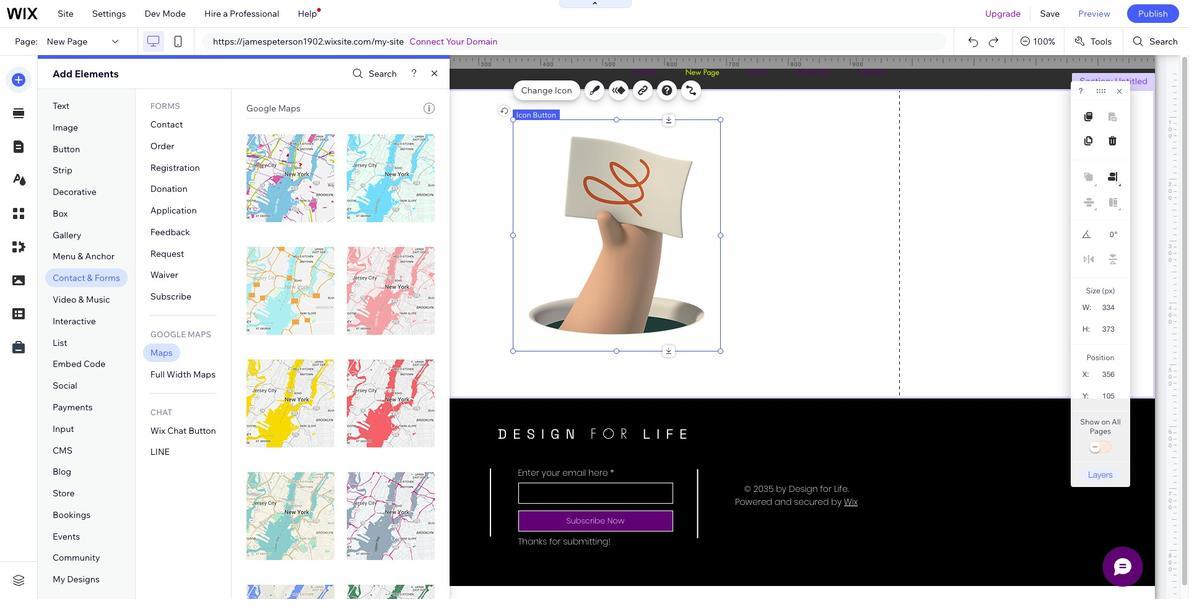Task type: locate. For each thing, give the bounding box(es) containing it.
? button
[[1080, 87, 1084, 95]]

contact & forms
[[53, 273, 120, 284]]

1 vertical spatial google maps
[[150, 330, 211, 340]]

1 vertical spatial &
[[87, 273, 93, 284]]

& right menu
[[78, 251, 83, 262]]

maps
[[278, 103, 301, 114], [188, 330, 211, 340], [150, 348, 173, 359], [193, 369, 216, 380]]

None text field
[[1098, 227, 1115, 243], [1097, 299, 1121, 316], [1096, 388, 1121, 405], [1098, 227, 1115, 243], [1097, 299, 1121, 316], [1096, 388, 1121, 405]]

button down image
[[53, 144, 80, 155]]

100% button
[[1014, 28, 1065, 55]]

layers button
[[1082, 469, 1121, 482]]

untitled
[[1116, 76, 1148, 87]]

hire
[[205, 8, 221, 19]]

chat right the wix
[[167, 426, 187, 437]]

0 horizontal spatial google
[[150, 330, 186, 340]]

0 vertical spatial google maps
[[247, 103, 301, 114]]

chat
[[150, 408, 172, 417], [167, 426, 187, 437]]

1 vertical spatial chat
[[167, 426, 187, 437]]

0 vertical spatial icon
[[555, 85, 572, 96]]

add
[[53, 68, 72, 80]]

button right the wix
[[189, 426, 216, 437]]

contact
[[150, 119, 183, 130], [53, 273, 85, 284]]

list
[[53, 338, 67, 349]]

500
[[605, 61, 616, 68]]

forms up order
[[150, 101, 180, 111]]

0 vertical spatial contact
[[150, 119, 183, 130]]

0 vertical spatial google
[[247, 103, 276, 114]]

settings
[[92, 8, 126, 19]]

1 vertical spatial icon
[[517, 110, 531, 120]]

1 horizontal spatial search
[[1151, 36, 1179, 47]]

my
[[53, 575, 65, 586]]

0 horizontal spatial contact
[[53, 273, 85, 284]]

contact up order
[[150, 119, 183, 130]]

&
[[78, 251, 83, 262], [87, 273, 93, 284], [78, 294, 84, 306]]

contact for contact
[[150, 119, 183, 130]]

section: untitled
[[1081, 76, 1148, 87]]

on
[[1102, 418, 1111, 427]]

2 vertical spatial &
[[78, 294, 84, 306]]

0 vertical spatial search button
[[1124, 28, 1190, 55]]

waiver
[[150, 270, 178, 281]]

1 horizontal spatial forms
[[150, 101, 180, 111]]

search down publish
[[1151, 36, 1179, 47]]

2 horizontal spatial button
[[533, 110, 557, 120]]

preview
[[1079, 8, 1111, 19]]

feedback
[[150, 227, 190, 238]]

0 horizontal spatial search button
[[350, 65, 397, 83]]

hire a professional
[[205, 8, 279, 19]]

image
[[53, 122, 78, 133]]

full
[[150, 369, 165, 380]]

embed
[[53, 359, 82, 370]]

w:
[[1083, 304, 1092, 312]]

& right video
[[78, 294, 84, 306]]

0 horizontal spatial forms
[[95, 273, 120, 284]]

1 vertical spatial button
[[53, 144, 80, 155]]

forms
[[150, 101, 180, 111], [95, 273, 120, 284]]

switch
[[1089, 439, 1114, 457]]

icon right change
[[555, 85, 572, 96]]

& for video
[[78, 294, 84, 306]]

save
[[1041, 8, 1061, 19]]

1 horizontal spatial contact
[[150, 119, 183, 130]]

1 vertical spatial contact
[[53, 273, 85, 284]]

site
[[58, 8, 74, 19]]

button
[[533, 110, 557, 120], [53, 144, 80, 155], [189, 426, 216, 437]]

search button down publish button
[[1124, 28, 1190, 55]]

gallery
[[53, 230, 81, 241]]

position
[[1087, 353, 1115, 363]]

y:
[[1083, 392, 1090, 401]]

size (px)
[[1087, 286, 1116, 296]]

tools button
[[1065, 28, 1124, 55]]

google
[[247, 103, 276, 114], [150, 330, 186, 340]]

1 vertical spatial search
[[369, 68, 397, 79]]

dev
[[145, 8, 161, 19]]

None text field
[[1097, 321, 1121, 338], [1096, 366, 1121, 383], [1097, 321, 1121, 338], [1096, 366, 1121, 383]]

search button
[[1124, 28, 1190, 55], [350, 65, 397, 83]]

social
[[53, 381, 77, 392]]

new
[[47, 36, 65, 47]]

show on all pages
[[1081, 418, 1122, 436]]

search button down https://jamespeterson1902.wixsite.com/my-site connect your domain
[[350, 65, 397, 83]]

forms down anchor
[[95, 273, 120, 284]]

search down site
[[369, 68, 397, 79]]

menu & anchor
[[53, 251, 115, 262]]

upgrade
[[986, 8, 1022, 19]]

request
[[150, 248, 184, 259]]

chat up the wix
[[150, 408, 172, 417]]

900
[[853, 61, 864, 68]]

google maps
[[247, 103, 301, 114], [150, 330, 211, 340]]

all
[[1113, 418, 1122, 427]]

icon down change
[[517, 110, 531, 120]]

1 horizontal spatial icon
[[555, 85, 572, 96]]

publish
[[1139, 8, 1169, 19]]

interactive
[[53, 316, 96, 327]]

& down menu & anchor
[[87, 273, 93, 284]]

show
[[1081, 418, 1101, 427]]

0 vertical spatial &
[[78, 251, 83, 262]]

contact up video
[[53, 273, 85, 284]]

mode
[[162, 8, 186, 19]]

2 vertical spatial button
[[189, 426, 216, 437]]

line
[[150, 447, 170, 458]]

anchor
[[85, 251, 115, 262]]

800
[[791, 61, 802, 68]]

0 vertical spatial search
[[1151, 36, 1179, 47]]

button down change icon
[[533, 110, 557, 120]]

icon
[[555, 85, 572, 96], [517, 110, 531, 120]]

change
[[522, 85, 553, 96]]

icon button
[[517, 110, 557, 120]]

1 horizontal spatial button
[[189, 426, 216, 437]]

1 horizontal spatial search button
[[1124, 28, 1190, 55]]

layers
[[1089, 470, 1114, 480]]



Task type: vqa. For each thing, say whether or not it's contained in the screenshot.
topmost Boxes
no



Task type: describe. For each thing, give the bounding box(es) containing it.
https://jamespeterson1902.wixsite.com/my-
[[213, 36, 390, 47]]

wix chat button
[[150, 426, 216, 437]]

?
[[1080, 87, 1084, 95]]

1 horizontal spatial google
[[247, 103, 276, 114]]

text
[[53, 100, 70, 112]]

code
[[84, 359, 106, 370]]

(px)
[[1103, 286, 1116, 296]]

0 vertical spatial forms
[[150, 101, 180, 111]]

600
[[667, 61, 678, 68]]

professional
[[230, 8, 279, 19]]

wix
[[150, 426, 166, 437]]

0 horizontal spatial button
[[53, 144, 80, 155]]

embed code
[[53, 359, 106, 370]]

700
[[729, 61, 740, 68]]

decorative
[[53, 187, 97, 198]]

bookings
[[53, 510, 91, 521]]

store
[[53, 488, 75, 500]]

site
[[390, 36, 404, 47]]

save button
[[1032, 0, 1070, 27]]

size
[[1087, 286, 1101, 296]]

application
[[150, 205, 197, 216]]

100%
[[1034, 36, 1056, 47]]

1 horizontal spatial google maps
[[247, 103, 301, 114]]

tools
[[1091, 36, 1113, 47]]

events
[[53, 532, 80, 543]]

community
[[53, 553, 100, 564]]

cms
[[53, 445, 73, 456]]

width
[[167, 369, 191, 380]]

blog
[[53, 467, 71, 478]]

input
[[53, 424, 74, 435]]

strip
[[53, 165, 72, 176]]

1 vertical spatial google
[[150, 330, 186, 340]]

0 vertical spatial button
[[533, 110, 557, 120]]

payments
[[53, 402, 93, 413]]

registration
[[150, 162, 200, 173]]

your
[[446, 36, 465, 47]]

0 horizontal spatial icon
[[517, 110, 531, 120]]

300
[[481, 61, 492, 68]]

my designs
[[53, 575, 100, 586]]

add elements
[[53, 68, 119, 80]]

h:
[[1083, 325, 1091, 334]]

order
[[150, 141, 174, 152]]

pages
[[1091, 427, 1112, 436]]

new page
[[47, 36, 88, 47]]

connect
[[410, 36, 444, 47]]

0 horizontal spatial search
[[369, 68, 397, 79]]

a
[[223, 8, 228, 19]]

domain
[[467, 36, 498, 47]]

°
[[1115, 231, 1118, 239]]

dev mode
[[145, 8, 186, 19]]

0 vertical spatial chat
[[150, 408, 172, 417]]

box
[[53, 208, 68, 219]]

designs
[[67, 575, 100, 586]]

preview button
[[1070, 0, 1121, 27]]

donation
[[150, 184, 188, 195]]

help
[[298, 8, 317, 19]]

music
[[86, 294, 110, 306]]

x:
[[1083, 371, 1090, 379]]

full width maps
[[150, 369, 216, 380]]

publish button
[[1128, 4, 1180, 23]]

subscribe
[[150, 291, 192, 303]]

& for contact
[[87, 273, 93, 284]]

0 horizontal spatial google maps
[[150, 330, 211, 340]]

& for menu
[[78, 251, 83, 262]]

video & music
[[53, 294, 110, 306]]

1 vertical spatial search button
[[350, 65, 397, 83]]

https://jamespeterson1902.wixsite.com/my-site connect your domain
[[213, 36, 498, 47]]

400
[[543, 61, 554, 68]]

contact for contact & forms
[[53, 273, 85, 284]]

page
[[67, 36, 88, 47]]

change icon
[[522, 85, 572, 96]]

menu
[[53, 251, 76, 262]]

video
[[53, 294, 77, 306]]

section:
[[1081, 76, 1114, 87]]

elements
[[75, 68, 119, 80]]

1 vertical spatial forms
[[95, 273, 120, 284]]



